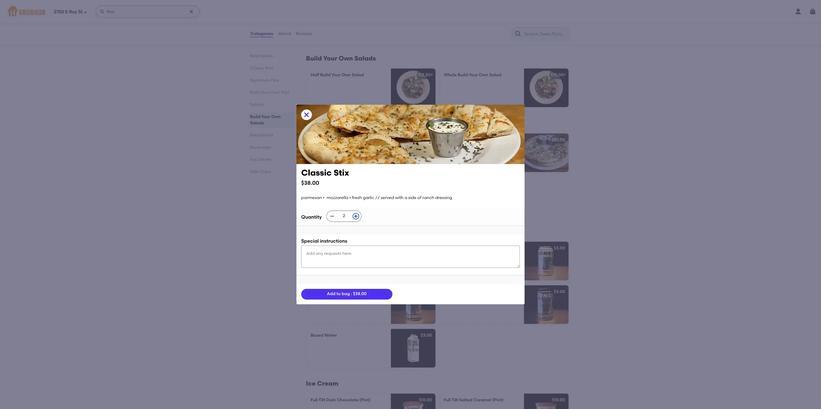 Task type: describe. For each thing, give the bounding box(es) containing it.
ice cream tab
[[250, 157, 292, 163]]

best sellers tab
[[250, 53, 292, 59]]

best sellers
[[250, 53, 273, 59]]

classic for classic with jalapeño  •  feta // served with a side of ranch dressing
[[444, 146, 458, 151]]

blue
[[338, 202, 347, 207]]

classic pies tab
[[250, 65, 292, 71]]

your down signature pies
[[261, 90, 270, 95]]

water
[[324, 333, 337, 339]]

2700 e roy st
[[54, 9, 83, 14]]

jones lemon lime can
[[311, 290, 358, 295]]

about
[[278, 31, 291, 36]]

full for full tilt dark chocolate (pint)
[[311, 398, 318, 403]]

jalapeno feta stix
[[444, 138, 482, 143]]

cheese
[[348, 202, 362, 207]]

build your own pies
[[250, 90, 289, 95]]

own inside build your own pies tab
[[271, 90, 280, 95]]

classic stix $38.00
[[301, 168, 349, 187]]

feta
[[464, 138, 474, 143]]

jones cane sugar cola can
[[311, 246, 369, 251]]

jalapeno feta stix image
[[524, 134, 569, 172]]

$15.00
[[551, 73, 564, 78]]

cilantro
[[348, 196, 364, 201]]

$12.50
[[418, 73, 431, 78]]

served inside classic with buffalo sauce  • gorgonzola  •  fresh cilantro // served with a side of blue cheese dressing
[[370, 196, 383, 201]]

cups
[[260, 169, 270, 174]]

dressing inside classic with jalapeño  •  feta // served with a side of ranch dressing
[[484, 152, 501, 157]]

2 vertical spatial pies
[[281, 90, 289, 95]]

build your own pies tab
[[250, 89, 292, 96]]

classic for classic with buffalo sauce  • gorgonzola  •  fresh cilantro // served with a side of blue cheese dressing
[[311, 190, 324, 195]]

+ for $12.50
[[431, 73, 433, 78]]

jones lemon lime can button
[[307, 286, 436, 325]]

classic for classic stix
[[311, 138, 326, 143]]

st
[[78, 9, 83, 14]]

your down salads tab
[[261, 114, 270, 119]]

0 vertical spatial mozzarella
[[335, 146, 357, 151]]

half build your own salad
[[311, 73, 364, 78]]

served inside the parmesan •  mozzarella • fresh garlic // served with a side of ranch dressing
[[316, 152, 330, 157]]

svg image inside main navigation "navigation"
[[84, 10, 87, 14]]

stix for classic stix
[[327, 138, 334, 143]]

$12.50 +
[[418, 73, 433, 78]]

salad for half build your own salad
[[352, 73, 364, 78]]

categories
[[250, 31, 273, 36]]

build right whole
[[458, 73, 468, 78]]

instructions
[[320, 238, 347, 244]]

bag
[[342, 292, 350, 297]]

with inside the parmesan •  mozzarella • fresh garlic // served with a side of ranch dressing
[[331, 152, 339, 157]]

ice cream inside 'tab'
[[250, 157, 271, 162]]

$3.00 for jones diet cola can image
[[554, 246, 565, 251]]

special instructions
[[301, 238, 347, 244]]

classic pies
[[250, 66, 274, 71]]

0 vertical spatial salads
[[355, 55, 376, 62]]

Input item quantity number field
[[338, 211, 351, 222]]

0 vertical spatial parmesan •  mozzarella • fresh garlic // served with a side of ranch dressing
[[311, 146, 383, 163]]

parmesan inside the parmesan •  mozzarella • fresh garlic // served with a side of ranch dressing
[[311, 146, 332, 151]]

ranch inside classic with jalapeño  •  feta // served with a side of ranch dressing
[[471, 152, 483, 157]]

classic with jalapeño  •  feta // served with a side of ranch dressing
[[444, 146, 517, 157]]

main navigation navigation
[[0, 0, 821, 23]]

sugar
[[336, 246, 348, 251]]

build up half
[[306, 55, 322, 62]]

boxed water
[[311, 333, 337, 339]]

ice inside ice cream 'tab'
[[250, 157, 256, 162]]

2 horizontal spatial svg image
[[809, 8, 817, 15]]

0 horizontal spatial svg image
[[100, 9, 105, 14]]

roy
[[69, 9, 77, 14]]

full tilt dark chocolate (pint)
[[311, 398, 371, 403]]

$38.00 inside the classic stix $38.00
[[301, 180, 319, 187]]

reviews
[[296, 31, 313, 36]]

to
[[337, 292, 341, 297]]

signature
[[250, 78, 270, 83]]

build down signature
[[250, 90, 260, 95]]

1 horizontal spatial cream
[[317, 380, 339, 388]]

side cups tab
[[250, 169, 292, 175]]

caramel
[[474, 398, 491, 403]]

of inside classic with jalapeño  •  feta // served with a side of ranch dressing
[[466, 152, 470, 157]]

1 vertical spatial $38.00
[[353, 292, 367, 297]]

best
[[250, 53, 259, 59]]

buffalo
[[335, 190, 349, 195]]

1 horizontal spatial ranch
[[423, 196, 434, 201]]

full for full tilt salted caramel (pint)
[[444, 398, 451, 403]]

ranch inside the parmesan •  mozzarella • fresh garlic // served with a side of ranch dressing
[[358, 152, 370, 157]]

dark
[[326, 398, 336, 403]]

jones root beer image
[[524, 286, 569, 325]]

2700
[[54, 9, 64, 14]]

$3.00 for jones cane sugar cola can image
[[421, 246, 432, 251]]

signature pies tab
[[250, 77, 292, 83]]

reviews button
[[296, 23, 313, 45]]

1 horizontal spatial build your own salads
[[306, 55, 376, 62]]

classic for classic pies
[[250, 66, 265, 71]]

about button
[[278, 23, 291, 45]]

• inside classic with jalapeño  •  feta // served with a side of ranch dressing
[[487, 146, 488, 151]]

own inside build your own salads tab
[[271, 114, 281, 119]]

0 vertical spatial garlic
[[371, 146, 383, 151]]

1 vertical spatial parmesan •  mozzarella • fresh garlic // served with a side of ranch dressing
[[301, 196, 452, 201]]

search icon image
[[515, 30, 522, 37]]

half build your own salad image
[[391, 69, 436, 107]]

feta
[[489, 146, 498, 151]]

$19.00
[[420, 138, 432, 143]]



Task type: vqa. For each thing, say whether or not it's contained in the screenshot.
the bottommost important
no



Task type: locate. For each thing, give the bounding box(es) containing it.
(pint) for full tilt salted caramel (pint)
[[492, 398, 504, 403]]

0 vertical spatial parmesan
[[311, 146, 332, 151]]

parmesan •  mozzarella • fresh garlic // served with a side of ranch dressing down classic stix
[[311, 146, 383, 163]]

lime
[[339, 290, 349, 295]]

1 horizontal spatial beverages
[[306, 228, 339, 236]]

0 horizontal spatial salad
[[352, 73, 364, 78]]

breadsticks up beverages tab
[[250, 133, 273, 138]]

classic up gorgonzola
[[311, 190, 324, 195]]

tilt
[[319, 398, 325, 403], [452, 398, 458, 403]]

can
[[360, 246, 369, 251], [477, 246, 486, 251], [350, 290, 358, 295]]

classic stix image
[[391, 134, 436, 172]]

tilt left dark
[[319, 398, 325, 403]]

0 horizontal spatial cola
[[349, 246, 359, 251]]

side
[[344, 152, 352, 157], [457, 152, 465, 157], [408, 196, 417, 201], [324, 202, 332, 207]]

0 vertical spatial $38.00
[[301, 180, 319, 187]]

salads tab
[[250, 102, 292, 108]]

beverages inside tab
[[250, 145, 271, 150]]

0 horizontal spatial beverages
[[250, 145, 271, 150]]

dressing inside the parmesan •  mozzarella • fresh garlic // served with a side of ranch dressing
[[311, 158, 328, 163]]

pies up signature pies tab
[[266, 66, 274, 71]]

your
[[323, 55, 337, 62], [331, 73, 340, 78], [469, 73, 478, 78], [261, 90, 270, 95], [261, 114, 270, 119]]

$3.00 inside button
[[554, 290, 565, 295]]

tilt for dark
[[319, 398, 325, 403]]

classic stix
[[311, 138, 334, 143]]

sauce
[[350, 190, 362, 195]]

pies up salads tab
[[281, 90, 289, 95]]

1 horizontal spatial ice cream
[[306, 380, 339, 388]]

1 vertical spatial mozzarella
[[327, 196, 348, 201]]

1 vertical spatial classic
[[311, 138, 326, 143]]

classic inside classic with buffalo sauce  • gorgonzola  •  fresh cilantro // served with a side of blue cheese dressing
[[311, 190, 324, 195]]

1 horizontal spatial (pint)
[[492, 398, 504, 403]]

add
[[327, 292, 336, 297]]

side cups
[[250, 169, 270, 174]]

ranch
[[358, 152, 370, 157], [471, 152, 483, 157], [423, 196, 434, 201]]

ice cream up side cups
[[250, 157, 271, 162]]

1 vertical spatial ice cream
[[306, 380, 339, 388]]

buffalo stix image
[[391, 177, 436, 216]]

classic for classic stix $38.00
[[301, 168, 332, 178]]

1 horizontal spatial tilt
[[452, 398, 458, 403]]

gorgonzola
[[311, 196, 334, 201]]

a inside classic with buffalo sauce  • gorgonzola  •  fresh cilantro // served with a side of blue cheese dressing
[[320, 202, 323, 207]]

served
[[504, 146, 517, 151], [316, 152, 330, 157], [381, 196, 394, 201], [370, 196, 383, 201]]

// inside the parmesan •  mozzarella • fresh garlic // served with a side of ranch dressing
[[311, 152, 315, 157]]

0 vertical spatial pies
[[266, 66, 274, 71]]

jalapeño
[[468, 146, 486, 151]]

0 vertical spatial classic
[[250, 66, 265, 71]]

1 + from the left
[[431, 73, 433, 78]]

1 (pint) from the left
[[360, 398, 371, 403]]

build your own salads up half build your own salad
[[306, 55, 376, 62]]

$3.00 for boxed water image
[[421, 333, 432, 339]]

build your own salads inside tab
[[250, 114, 281, 126]]

$10.00 for full tilt salted caramel (pint)
[[552, 398, 565, 403]]

sellers
[[260, 53, 273, 59]]

//
[[499, 146, 503, 151], [311, 152, 315, 157], [375, 196, 380, 201], [365, 196, 369, 201]]

// inside classic with jalapeño  •  feta // served with a side of ranch dressing
[[499, 146, 503, 151]]

tilt left salted
[[452, 398, 458, 403]]

0 vertical spatial beverages
[[250, 145, 271, 150]]

cream
[[257, 157, 271, 162], [317, 380, 339, 388]]

1 vertical spatial ice
[[306, 380, 316, 388]]

full tilt dark chocolate (pint) image
[[391, 394, 436, 410]]

of inside classic with buffalo sauce  • gorgonzola  •  fresh cilantro // served with a side of blue cheese dressing
[[333, 202, 337, 207]]

1 tilt from the left
[[319, 398, 325, 403]]

1 horizontal spatial classic
[[444, 146, 458, 151]]

1 horizontal spatial breadsticks
[[306, 120, 343, 127]]

a
[[340, 152, 343, 157], [453, 152, 456, 157], [405, 196, 407, 201], [320, 202, 323, 207]]

1 horizontal spatial can
[[360, 246, 369, 251]]

can right diet
[[477, 246, 486, 251]]

build down salads tab
[[250, 114, 260, 119]]

stix
[[327, 138, 334, 143], [475, 138, 482, 143], [334, 168, 349, 178], [326, 181, 334, 186]]

0 vertical spatial ice cream
[[250, 157, 271, 162]]

0 horizontal spatial $38.00
[[301, 180, 319, 187]]

cane
[[324, 246, 335, 251]]

jones for jones lemon lime can
[[311, 290, 323, 295]]

$10.00
[[419, 398, 432, 403], [552, 398, 565, 403]]

2 vertical spatial classic
[[301, 168, 332, 178]]

mozzarella
[[335, 146, 357, 151], [327, 196, 348, 201]]

2 cola from the left
[[467, 246, 476, 251]]

cola right sugar
[[349, 246, 359, 251]]

full tilt salted caramel (pint) image
[[524, 394, 569, 410]]

pies down classic pies tab
[[271, 78, 279, 83]]

0 vertical spatial cream
[[257, 157, 271, 162]]

$10.00 for full tilt dark chocolate (pint)
[[419, 398, 432, 403]]

jones left diet
[[444, 246, 456, 251]]

e
[[65, 9, 68, 14]]

boxed
[[311, 333, 323, 339]]

cream up dark
[[317, 380, 339, 388]]

side inside classic with jalapeño  •  feta // served with a side of ranch dressing
[[457, 152, 465, 157]]

(pint) right chocolate
[[360, 398, 371, 403]]

pies
[[266, 66, 274, 71], [271, 78, 279, 83], [281, 90, 289, 95]]

1 full from the left
[[311, 398, 318, 403]]

2 vertical spatial salads
[[250, 121, 264, 126]]

full left dark
[[311, 398, 318, 403]]

breadsticks tab
[[250, 132, 292, 138]]

0 vertical spatial build your own salads
[[306, 55, 376, 62]]

can right 'lime'
[[350, 290, 358, 295]]

0 horizontal spatial build your own salads
[[250, 114, 281, 126]]

can inside button
[[350, 290, 358, 295]]

stix inside the classic stix $38.00
[[334, 168, 349, 178]]

18th green image
[[391, 4, 436, 43]]

cream up 'cups'
[[257, 157, 271, 162]]

special
[[301, 238, 319, 244]]

full left salted
[[444, 398, 451, 403]]

1 horizontal spatial cola
[[467, 246, 476, 251]]

jones down special
[[311, 246, 323, 251]]

$3.00 button
[[440, 286, 569, 325]]

with
[[459, 146, 467, 151], [331, 152, 339, 157], [444, 152, 452, 157], [325, 190, 334, 195], [395, 196, 404, 201], [311, 202, 319, 207]]

:
[[351, 292, 352, 297]]

$15.00 +
[[551, 73, 566, 78]]

ice cream up dark
[[306, 380, 339, 388]]

stix for classic stix $38.00
[[334, 168, 349, 178]]

1 horizontal spatial ice
[[306, 380, 316, 388]]

classic inside the classic stix $38.00
[[301, 168, 332, 178]]

buffalo
[[311, 181, 325, 186]]

0 horizontal spatial cream
[[257, 157, 271, 162]]

Special instructions text field
[[301, 246, 520, 268]]

dressing
[[484, 152, 501, 157], [311, 158, 328, 163], [435, 196, 452, 201], [363, 202, 380, 207]]

fresh
[[361, 146, 370, 151], [352, 196, 362, 201], [337, 196, 347, 201]]

your right half
[[331, 73, 340, 78]]

jones for jones cane sugar cola can
[[311, 246, 323, 251]]

whole build your own salad
[[444, 73, 501, 78]]

half
[[311, 73, 319, 78]]

0 horizontal spatial ice cream
[[250, 157, 271, 162]]

cream inside 'tab'
[[257, 157, 271, 162]]

2 tilt from the left
[[452, 398, 458, 403]]

1 horizontal spatial $38.00
[[353, 292, 367, 297]]

cola right diet
[[467, 246, 476, 251]]

$3.00 for jones root beer "image" on the bottom right
[[554, 290, 565, 295]]

jones lemon lime can image
[[391, 286, 436, 325]]

whole build your own salad image
[[524, 69, 569, 107]]

fresh inside classic with buffalo sauce  • gorgonzola  •  fresh cilantro // served with a side of blue cheese dressing
[[337, 196, 347, 201]]

a inside classic with jalapeño  •  feta // served with a side of ranch dressing
[[453, 152, 456, 157]]

0 horizontal spatial ranch
[[358, 152, 370, 157]]

build your own salads tab
[[250, 114, 292, 126]]

pies for signature pies
[[271, 78, 279, 83]]

2 (pint) from the left
[[492, 398, 504, 403]]

build right half
[[320, 73, 331, 78]]

0 horizontal spatial ice
[[250, 157, 256, 162]]

1 cola from the left
[[349, 246, 359, 251]]

side inside classic with buffalo sauce  • gorgonzola  •  fresh cilantro // served with a side of blue cheese dressing
[[324, 202, 332, 207]]

svg image
[[84, 10, 87, 14], [303, 112, 310, 119], [330, 214, 335, 219], [354, 214, 358, 219]]

can for jones lemon lime can
[[350, 290, 358, 295]]

1 vertical spatial breadsticks
[[250, 133, 273, 138]]

// inside classic with buffalo sauce  • gorgonzola  •  fresh cilantro // served with a side of blue cheese dressing
[[365, 196, 369, 201]]

1 salad from the left
[[352, 73, 364, 78]]

cola
[[349, 246, 359, 251], [467, 246, 476, 251]]

full tilt salted caramel (pint)
[[444, 398, 504, 403]]

1 horizontal spatial svg image
[[189, 9, 194, 14]]

0 horizontal spatial breadsticks
[[250, 133, 273, 138]]

0 vertical spatial classic
[[444, 146, 458, 151]]

jones diet cola can
[[444, 246, 486, 251]]

jones left the lemon
[[311, 290, 323, 295]]

whole
[[444, 73, 457, 78]]

build your own salads down salads tab
[[250, 114, 281, 126]]

0 vertical spatial breadsticks
[[306, 120, 343, 127]]

salad
[[352, 73, 364, 78], [489, 73, 501, 78]]

quantity
[[301, 215, 322, 220]]

1 vertical spatial classic
[[311, 190, 324, 195]]

beverages up special instructions
[[306, 228, 339, 236]]

classic with buffalo sauce  • gorgonzola  •  fresh cilantro // served with a side of blue cheese dressing
[[311, 190, 383, 207]]

chocolate
[[337, 398, 359, 403]]

0 horizontal spatial +
[[431, 73, 433, 78]]

+ for $15.00
[[564, 73, 566, 78]]

served inside classic with jalapeño  •  feta // served with a side of ranch dressing
[[504, 146, 517, 151]]

parmesan •  mozzarella • fresh garlic // served with a side of ranch dressing down the sauce
[[301, 196, 452, 201]]

1 vertical spatial build your own salads
[[250, 114, 281, 126]]

2 + from the left
[[564, 73, 566, 78]]

0 horizontal spatial full
[[311, 398, 318, 403]]

lemon
[[324, 290, 338, 295]]

build your own salads
[[306, 55, 376, 62], [250, 114, 281, 126]]

parmesan •  mozzarella • fresh garlic // served with a side of ranch dressing
[[311, 146, 383, 163], [301, 196, 452, 201]]

ice cream
[[250, 157, 271, 162], [306, 380, 339, 388]]

salads
[[355, 55, 376, 62], [250, 102, 264, 107], [250, 121, 264, 126]]

beverages tab
[[250, 144, 292, 151]]

1 vertical spatial salads
[[250, 102, 264, 107]]

1 horizontal spatial $10.00
[[552, 398, 565, 403]]

beverages down breadsticks tab
[[250, 145, 271, 150]]

2 salad from the left
[[489, 73, 501, 78]]

signature pies
[[250, 78, 279, 83]]

side inside the parmesan •  mozzarella • fresh garlic // served with a side of ranch dressing
[[344, 152, 352, 157]]

1 horizontal spatial full
[[444, 398, 451, 403]]

add to bag : $38.00
[[327, 292, 367, 297]]

svg image
[[809, 8, 817, 15], [100, 9, 105, 14], [189, 9, 194, 14]]

jones for jones diet cola can
[[444, 246, 456, 251]]

can right sugar
[[360, 246, 369, 251]]

$38.00 up gorgonzola
[[301, 180, 319, 187]]

jones cane sugar cola can image
[[391, 242, 436, 281]]

of
[[353, 152, 357, 157], [466, 152, 470, 157], [418, 196, 422, 201], [333, 202, 337, 207]]

classic down jalapeno
[[444, 146, 458, 151]]

(pint) right caramel on the right
[[492, 398, 504, 403]]

your right whole
[[469, 73, 478, 78]]

0 horizontal spatial tilt
[[319, 398, 325, 403]]

breadsticks
[[306, 120, 343, 127], [250, 133, 273, 138]]

pies for classic pies
[[266, 66, 274, 71]]

(pint)
[[360, 398, 371, 403], [492, 398, 504, 403]]

1 vertical spatial pies
[[271, 78, 279, 83]]

boxed water image
[[391, 330, 436, 368]]

jalapeno
[[444, 138, 464, 143]]

breadsticks up classic stix
[[306, 120, 343, 127]]

jones
[[311, 246, 323, 251], [444, 246, 456, 251], [311, 290, 323, 295]]

classic inside tab
[[250, 66, 265, 71]]

0 horizontal spatial classic
[[311, 190, 324, 195]]

diet
[[457, 246, 466, 251]]

classic inside classic with jalapeño  •  feta // served with a side of ranch dressing
[[444, 146, 458, 151]]

1 horizontal spatial +
[[564, 73, 566, 78]]

$20.00
[[552, 138, 565, 143]]

categories button
[[250, 23, 274, 45]]

Search Zeeks Pizza Capitol Hill search field
[[524, 31, 569, 37]]

ice
[[250, 157, 256, 162], [306, 380, 316, 388]]

0 horizontal spatial can
[[350, 290, 358, 295]]

1 vertical spatial cream
[[317, 380, 339, 388]]

1 vertical spatial beverages
[[306, 228, 339, 236]]

1 vertical spatial parmesan
[[301, 196, 322, 201]]

salad for whole build your own salad
[[489, 73, 501, 78]]

0 horizontal spatial $10.00
[[419, 398, 432, 403]]

stix for buffalo stix
[[326, 181, 334, 186]]

2 $10.00 from the left
[[552, 398, 565, 403]]

salted
[[459, 398, 473, 403]]

classic
[[250, 66, 265, 71], [311, 138, 326, 143], [301, 168, 332, 178]]

jones inside button
[[311, 290, 323, 295]]

$38.00 right ':'
[[353, 292, 367, 297]]

parmesan down buffalo
[[301, 196, 322, 201]]

1 horizontal spatial salad
[[489, 73, 501, 78]]

1 $10.00 from the left
[[419, 398, 432, 403]]

$3.00
[[421, 246, 432, 251], [554, 246, 565, 251], [554, 290, 565, 295], [421, 333, 432, 339]]

classic
[[444, 146, 458, 151], [311, 190, 324, 195]]

can for jones diet cola can
[[477, 246, 486, 251]]

2 horizontal spatial ranch
[[471, 152, 483, 157]]

2 full from the left
[[444, 398, 451, 403]]

(pint) for full tilt dark chocolate (pint)
[[360, 398, 371, 403]]

breadsticks inside tab
[[250, 133, 273, 138]]

garlic
[[371, 146, 383, 151], [363, 196, 374, 201]]

parmesan down classic stix
[[311, 146, 332, 151]]

0 horizontal spatial (pint)
[[360, 398, 371, 403]]

buffalo stix
[[311, 181, 334, 186]]

your up half build your own salad
[[323, 55, 337, 62]]

dressing inside classic with buffalo sauce  • gorgonzola  •  fresh cilantro // served with a side of blue cheese dressing
[[363, 202, 380, 207]]

tilt for salted
[[452, 398, 458, 403]]

1 vertical spatial garlic
[[363, 196, 374, 201]]

2 horizontal spatial can
[[477, 246, 486, 251]]

0 vertical spatial ice
[[250, 157, 256, 162]]

jones diet cola can image
[[524, 242, 569, 281]]

side
[[250, 169, 259, 174]]



